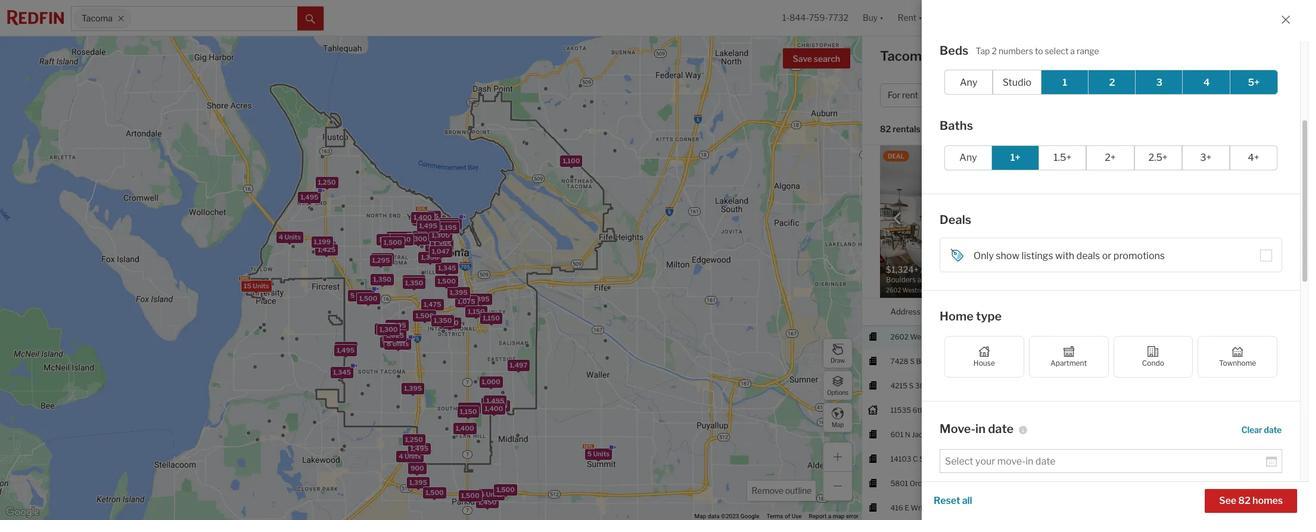 Task type: describe. For each thing, give the bounding box(es) containing it.
759-
[[810, 13, 829, 23]]

promotions
[[1114, 250, 1166, 262]]

bd
[[1122, 90, 1133, 100]]

see 82 homes
[[1220, 495, 1284, 507]]

3 for 3 units
[[389, 233, 394, 241]]

1+ for 1+
[[1011, 152, 1021, 163]]

photo of 2602 westridge ave w, tacoma, wa 98466 image
[[881, 145, 1086, 298]]

$1,495 /mo
[[1030, 357, 1067, 366]]

14103
[[891, 455, 912, 464]]

0 horizontal spatial 1,345
[[333, 369, 351, 377]]

tacoma up all
[[971, 479, 997, 488]]

of
[[785, 513, 791, 520]]

days up 75 days
[[1235, 430, 1251, 439]]

0 horizontal spatial 2
[[992, 46, 997, 56]]

for
[[888, 90, 901, 100]]

house
[[974, 359, 996, 368]]

available
[[1236, 191, 1267, 200]]

move-
[[940, 422, 976, 436]]

map button
[[823, 403, 853, 433]]

for rent
[[888, 90, 919, 100]]

all filters • 3
[[1208, 90, 1256, 100]]

terms of use
[[767, 513, 802, 520]]

$1,495
[[1030, 357, 1053, 366]]

1,047
[[432, 247, 450, 256]]

2 horizontal spatial 1,450
[[478, 498, 497, 507]]

tacoma right jackson
[[971, 430, 997, 439]]

built
[[1204, 159, 1220, 168]]

data
[[708, 513, 720, 520]]

2 vertical spatial 5
[[588, 450, 592, 458]]

map
[[833, 513, 845, 520]]

deal
[[888, 153, 905, 160]]

ba
[[1150, 90, 1159, 100]]

1 horizontal spatial 1,250
[[405, 436, 423, 444]]

0 vertical spatial 4 units
[[279, 233, 301, 242]]

westridge
[[911, 332, 946, 341]]

any for 1+
[[960, 152, 978, 163]]

save search
[[793, 54, 841, 64]]

draw
[[831, 357, 846, 364]]

remove tacoma image
[[118, 15, 125, 22]]

0 horizontal spatial type
[[977, 309, 1002, 324]]

save
[[793, 54, 813, 64]]

address
[[891, 307, 921, 316]]

82 rentals
[[881, 124, 921, 134]]

year built
[[1188, 159, 1220, 168]]

days for $1,324+ /mo
[[1231, 332, 1247, 341]]

416
[[891, 504, 904, 513]]

15 units
[[244, 282, 269, 290]]

sort
[[936, 124, 953, 134]]

1,199
[[314, 238, 331, 246]]

see
[[1220, 495, 1237, 507]]

2 checkbox
[[1089, 70, 1137, 95]]

1 option group from the top
[[945, 70, 1279, 95]]

condo
[[1143, 359, 1165, 368]]

3 units
[[389, 233, 411, 241]]

< 1 day
[[1226, 504, 1248, 513]]

/mo for $1,495 /mo
[[1053, 357, 1067, 366]]

House checkbox
[[945, 336, 1025, 378]]

1,350 left 1,200
[[373, 275, 391, 284]]

reset all
[[934, 495, 973, 507]]

favorite this home image for < 1 day
[[1280, 500, 1294, 514]]

1,025
[[386, 331, 404, 340]]

remove outline button
[[748, 481, 816, 501]]

1 checkbox
[[1041, 70, 1090, 95]]

bell
[[917, 357, 929, 366]]

tacoma down 2602 westridge ave w tacoma
[[971, 357, 997, 366]]

map for map data ©2023 google
[[695, 513, 707, 520]]

4 checkbox
[[1183, 70, 1232, 95]]

3+
[[1201, 152, 1212, 163]]

$1,250 /mo
[[1030, 455, 1066, 464]]

location button
[[971, 299, 1002, 325]]

2 vertical spatial s
[[929, 455, 933, 464]]

/mo for $1,345+ /mo
[[1059, 479, 1072, 488]]

4215
[[891, 381, 908, 390]]

address button
[[891, 299, 921, 325]]

3 checkbox
[[1136, 70, 1184, 95]]

1-844-759-7732
[[783, 13, 849, 23]]

$1,305+
[[1030, 430, 1059, 439]]

to inside button
[[967, 90, 975, 100]]

see 82 homes button
[[1206, 490, 1298, 513]]

0 vertical spatial 5
[[350, 291, 355, 300]]

0 vertical spatial e
[[941, 406, 945, 415]]

1+ radio
[[992, 145, 1040, 170]]

map data ©2023 google
[[695, 513, 760, 520]]

all filters • 3 button
[[1186, 83, 1264, 107]]

2 for 2 days
[[1226, 332, 1230, 341]]

1 vertical spatial home type
[[940, 309, 1002, 324]]

1,495 up 1,199
[[300, 193, 318, 202]]

rentals
[[893, 124, 921, 134]]

hoa
[[1096, 191, 1112, 200]]

recommended
[[957, 124, 1017, 134]]

terms
[[767, 513, 784, 520]]

1+ bd / 1+ ba button
[[1104, 83, 1181, 107]]

move-in date
[[940, 422, 1014, 436]]

0 horizontal spatial 1,250
[[318, 178, 336, 186]]

tacoma up for rent
[[881, 48, 930, 64]]

1 vertical spatial 5 units
[[383, 338, 405, 346]]

w for st
[[948, 479, 955, 488]]

baths
[[940, 119, 974, 133]]

0 horizontal spatial date
[[989, 422, 1014, 436]]

view
[[1215, 280, 1234, 290]]

ave right the westridge
[[947, 332, 960, 341]]

0 vertical spatial to
[[1036, 46, 1044, 56]]

favorite button image
[[1063, 148, 1083, 169]]

4 inside option
[[1204, 77, 1211, 88]]

map for map
[[832, 421, 844, 428]]

30th
[[916, 381, 932, 390]]

up
[[954, 90, 965, 100]]

$1,250
[[1030, 455, 1053, 464]]

tacoma right unit at the right bottom of page
[[971, 504, 997, 513]]

c
[[913, 455, 918, 464]]

all
[[1208, 90, 1219, 100]]

view details button
[[1208, 274, 1268, 295]]

year
[[1188, 159, 1203, 168]]

82 inside button
[[1239, 495, 1251, 507]]

orchard
[[910, 479, 937, 488]]

apartment
[[1051, 359, 1088, 368]]

option group for home type
[[945, 336, 1278, 378]]

for rent button
[[881, 83, 942, 107]]

1,495 down 3 units
[[374, 254, 392, 263]]

— for $/sq. ft.
[[1168, 159, 1175, 168]]

only
[[974, 250, 994, 262]]

s for 4215
[[910, 381, 914, 390]]

s for 7428
[[911, 357, 915, 366]]

1,149
[[377, 325, 394, 333]]

Townhome checkbox
[[1199, 336, 1278, 378]]

1 horizontal spatial 1,100
[[563, 157, 580, 165]]

previous button image
[[892, 213, 904, 225]]

75
[[1226, 479, 1235, 488]]

st right c
[[920, 455, 927, 464]]

w for ave
[[961, 332, 969, 341]]

4215 s 30th st
[[891, 381, 941, 390]]

4+
[[1249, 152, 1260, 163]]

6 units
[[480, 491, 502, 499]]

or
[[1103, 250, 1112, 262]]

ave right jackson
[[941, 430, 954, 439]]

any for studio
[[961, 77, 978, 88]]

sort : recommended
[[936, 124, 1017, 134]]

3 14 days from the top
[[1226, 430, 1251, 439]]

select
[[1046, 46, 1069, 56]]

0 horizontal spatial e
[[905, 504, 910, 513]]

1,495 down 1,000
[[486, 397, 504, 405]]

1,200
[[405, 276, 423, 285]]

1,495 left 1,195
[[419, 222, 437, 230]]

up to $1.5k button
[[946, 83, 1021, 107]]

tacoma down location "button"
[[971, 332, 997, 341]]

/mo for $1,250 /mo
[[1053, 455, 1066, 464]]

1 vertical spatial 4
[[279, 233, 283, 242]]

601 n jackson ave
[[891, 430, 954, 439]]

Apartment checkbox
[[1030, 336, 1109, 378]]

days for $1,495 /mo
[[1235, 357, 1251, 366]]

with
[[1056, 250, 1075, 262]]

st right 30th
[[934, 381, 941, 390]]

2 for 2
[[1110, 77, 1116, 88]]

$/sq.
[[1096, 159, 1113, 168]]

1 inside option
[[1063, 77, 1068, 88]]



Task type: vqa. For each thing, say whether or not it's contained in the screenshot.
first image from the bottom
no



Task type: locate. For each thing, give the bounding box(es) containing it.
0 vertical spatial favorite this home image
[[1095, 277, 1109, 291]]

0 vertical spatial type
[[1059, 90, 1076, 100]]

Studio checkbox
[[994, 70, 1042, 95]]

favorite this home image
[[1280, 427, 1294, 441], [1280, 476, 1294, 490], [1280, 500, 1294, 514]]

1 horizontal spatial 3
[[1157, 77, 1163, 88]]

apartments
[[933, 48, 1008, 64]]

1 horizontal spatial home
[[1034, 90, 1057, 100]]

e
[[941, 406, 945, 415], [905, 504, 910, 513]]

1 horizontal spatial map
[[832, 421, 844, 428]]

2 inside option
[[1110, 77, 1116, 88]]

st right bell
[[931, 357, 938, 366]]

home type
[[1034, 90, 1076, 100], [940, 309, 1002, 324]]

ft.
[[1115, 159, 1123, 168]]

Any radio
[[945, 145, 993, 170]]

townhome
[[1220, 359, 1257, 368]]

0 horizontal spatial favorite this home image
[[1095, 277, 1109, 291]]

1,500
[[379, 235, 397, 244], [384, 239, 402, 247], [437, 277, 456, 286], [359, 294, 377, 303], [415, 312, 434, 320], [496, 486, 515, 494], [425, 489, 444, 497], [461, 492, 479, 500]]

1 vertical spatial type
[[977, 309, 1002, 324]]

0 vertical spatial 2
[[992, 46, 997, 56]]

1+ right the /
[[1139, 90, 1148, 100]]

/mo right $1,345+
[[1059, 479, 1072, 488]]

11535 6th ave e
[[891, 406, 945, 415]]

1 14 from the top
[[1226, 357, 1234, 366]]

/
[[1134, 90, 1137, 100]]

2 vertical spatial option group
[[945, 336, 1278, 378]]

1 horizontal spatial e
[[941, 406, 945, 415]]

1+ inside radio
[[1011, 152, 1021, 163]]

type up house checkbox
[[977, 309, 1002, 324]]

1 horizontal spatial 1,450
[[438, 221, 456, 230]]

0 horizontal spatial a
[[829, 513, 832, 520]]

any inside checkbox
[[961, 77, 978, 88]]

s left 30th
[[910, 381, 914, 390]]

a
[[1071, 46, 1076, 56], [829, 513, 832, 520]]

option group containing house
[[945, 336, 1278, 378]]

0 vertical spatial —
[[1168, 159, 1175, 168]]

0 vertical spatial w
[[961, 332, 969, 341]]

date right in
[[989, 422, 1014, 436]]

use
[[792, 513, 802, 520]]

4 units left 1,199
[[279, 233, 301, 242]]

filters
[[1221, 90, 1244, 100]]

home
[[1034, 90, 1057, 100], [940, 309, 974, 324]]

1 horizontal spatial to
[[1036, 46, 1044, 56]]

2 horizontal spatial 3
[[1250, 90, 1256, 100]]

date inside button
[[1265, 425, 1283, 435]]

tacoma down in
[[971, 455, 997, 464]]

6th
[[913, 406, 925, 415]]

home inside home type button
[[1034, 90, 1057, 100]]

date right clear
[[1265, 425, 1283, 435]]

s left bell
[[911, 357, 915, 366]]

0 vertical spatial home type
[[1034, 90, 1076, 100]]

1+ down recommended button
[[1011, 152, 1021, 163]]

0 vertical spatial 1,345
[[438, 264, 456, 272]]

1
[[1063, 77, 1068, 88], [1106, 332, 1110, 341], [1139, 332, 1143, 341], [1106, 357, 1110, 366], [1139, 357, 1143, 366], [1106, 381, 1110, 390], [1106, 479, 1110, 488], [1139, 479, 1143, 488], [966, 504, 969, 513], [1231, 504, 1234, 513]]

3 favorite this home image from the top
[[1280, 500, 1294, 514]]

outline
[[786, 486, 812, 496]]

2 vertical spatial 3
[[389, 233, 394, 241]]

15
[[244, 282, 251, 290]]

remove 1+ bd / 1+ ba image
[[1165, 92, 1172, 99]]

1 vertical spatial 5
[[383, 338, 387, 346]]

/mo up $1,345+ /mo
[[1053, 455, 1066, 464]]

1 vertical spatial e
[[905, 504, 910, 513]]

home up 2602 westridge ave w tacoma
[[940, 309, 974, 324]]

2
[[992, 46, 997, 56], [1110, 77, 1116, 88], [1226, 332, 1230, 341]]

1 14 days from the top
[[1226, 357, 1251, 366]]

1 vertical spatial home
[[940, 309, 974, 324]]

1,250
[[318, 178, 336, 186], [405, 436, 423, 444]]

tacoma apartments for rent
[[881, 48, 1062, 64]]

14 days down 2 days
[[1226, 357, 1251, 366]]

1 vertical spatial any
[[960, 152, 978, 163]]

0 vertical spatial 4
[[1204, 77, 1211, 88]]

status
[[1188, 191, 1210, 200]]

1,495
[[300, 193, 318, 202], [419, 222, 437, 230], [374, 254, 392, 263], [337, 346, 355, 355], [486, 397, 504, 405], [461, 405, 479, 413], [410, 445, 428, 453]]

days right 75
[[1236, 479, 1252, 488]]

map down options
[[832, 421, 844, 428]]

0 horizontal spatial 3
[[389, 233, 394, 241]]

days up townhome
[[1231, 332, 1247, 341]]

0 vertical spatial any
[[961, 77, 978, 88]]

only show listings with deals or promotions
[[974, 250, 1166, 262]]

0 horizontal spatial home type
[[940, 309, 1002, 324]]

3 for 3
[[1157, 77, 1163, 88]]

1 horizontal spatial 5
[[383, 338, 387, 346]]

reset
[[934, 495, 961, 507]]

terms of use link
[[767, 513, 802, 520]]

1,475
[[424, 300, 441, 309]]

1 horizontal spatial type
[[1059, 90, 1076, 100]]

Condo checkbox
[[1114, 336, 1194, 378]]

1+ bd / 1+ ba
[[1112, 90, 1159, 100]]

1,495 left 8
[[337, 346, 355, 355]]

type inside button
[[1059, 90, 1076, 100]]

3 14 from the top
[[1226, 430, 1234, 439]]

1 vertical spatial 82
[[1239, 495, 1251, 507]]

0 horizontal spatial 82
[[881, 124, 892, 134]]

any down sort : recommended
[[960, 152, 978, 163]]

1,075
[[458, 298, 475, 306]]

1 vertical spatial 2
[[1110, 77, 1116, 88]]

2 up 1+ bd / 1+ ba
[[1110, 77, 1116, 88]]

0 vertical spatial 1,450
[[438, 221, 456, 230]]

map
[[832, 421, 844, 428], [695, 513, 707, 520]]

2 up townhome
[[1226, 332, 1230, 341]]

1 horizontal spatial home type
[[1034, 90, 1076, 100]]

any inside radio
[[960, 152, 978, 163]]

14 down townhome
[[1226, 381, 1234, 390]]

homes
[[1253, 495, 1284, 507]]

14 days down townhome
[[1226, 381, 1251, 390]]

2 horizontal spatial 5 units
[[588, 450, 610, 458]]

0 vertical spatial 1,250
[[318, 178, 336, 186]]

2 vertical spatial —
[[1173, 332, 1179, 341]]

to left the select
[[1036, 46, 1044, 56]]

2602
[[891, 332, 909, 341]]

ave
[[947, 332, 960, 341], [926, 406, 939, 415], [941, 430, 954, 439], [936, 504, 949, 513]]

:
[[953, 124, 955, 134]]

14103 c st s
[[891, 455, 933, 464]]

5+ checkbox
[[1230, 70, 1279, 95]]

Any checkbox
[[945, 70, 994, 95]]

1 vertical spatial a
[[829, 513, 832, 520]]

14 for 4215 s 30th st
[[1226, 381, 1234, 390]]

0 vertical spatial 1,100
[[563, 157, 580, 165]]

favorite this home image up homes
[[1280, 476, 1294, 490]]

1 vertical spatial favorite this home image
[[1280, 451, 1294, 465]]

2 horizontal spatial 4
[[1204, 77, 1211, 88]]

2 vertical spatial 14
[[1226, 430, 1234, 439]]

ave right 6th
[[926, 406, 939, 415]]

14 days for 7428 s bell st
[[1226, 357, 1251, 366]]

0 horizontal spatial 1,450
[[393, 236, 411, 244]]

1,350 up the 1,047
[[441, 220, 460, 228]]

1 vertical spatial 4 units
[[399, 452, 421, 461]]

jackson
[[913, 430, 939, 439]]

a left map
[[829, 513, 832, 520]]

report
[[809, 513, 827, 520]]

details
[[1236, 280, 1261, 290]]

for
[[1011, 48, 1029, 64]]

1,195
[[440, 224, 457, 232]]

1 horizontal spatial 5 units
[[383, 338, 405, 346]]

tap 2 numbers to select a range
[[976, 46, 1100, 56]]

1 vertical spatial 1,345
[[333, 369, 351, 377]]

2 vertical spatial 14 days
[[1226, 430, 1251, 439]]

680-
[[1173, 479, 1190, 488]]

2+ radio
[[1087, 145, 1135, 170]]

14 days for 4215 s 30th st
[[1226, 381, 1251, 390]]

map left data
[[695, 513, 707, 520]]

1 horizontal spatial 82
[[1239, 495, 1251, 507]]

0 horizontal spatial 4
[[279, 233, 283, 242]]

1 vertical spatial 14 days
[[1226, 381, 1251, 390]]

2 option group from the top
[[945, 145, 1278, 170]]

favorite this home image
[[1095, 277, 1109, 291], [1280, 451, 1294, 465]]

2 vertical spatial 1,450
[[478, 498, 497, 507]]

reset all button
[[934, 490, 973, 513]]

e right 416
[[905, 504, 910, 513]]

Select your move-in date text field
[[946, 456, 1267, 467]]

1 vertical spatial s
[[910, 381, 914, 390]]

home type inside button
[[1034, 90, 1076, 100]]

google
[[741, 513, 760, 520]]

show
[[997, 250, 1020, 262]]

0 vertical spatial s
[[911, 357, 915, 366]]

view details link
[[1208, 273, 1268, 295]]

deals
[[940, 213, 972, 227]]

1 vertical spatial 1,450
[[393, 236, 411, 244]]

home type up 2602 westridge ave w tacoma
[[940, 309, 1002, 324]]

1,350 up the 1,095
[[405, 279, 423, 287]]

draw button
[[823, 339, 853, 368]]

14 days up 75 days
[[1226, 430, 1251, 439]]

<
[[1226, 504, 1230, 513]]

2 horizontal spatial 1+
[[1139, 90, 1148, 100]]

all
[[963, 495, 973, 507]]

map inside button
[[832, 421, 844, 428]]

to right up
[[967, 90, 975, 100]]

favorite this home image right "day"
[[1280, 500, 1294, 514]]

s
[[911, 357, 915, 366], [910, 381, 914, 390], [929, 455, 933, 464]]

None search field
[[131, 7, 298, 30]]

0 vertical spatial a
[[1071, 46, 1076, 56]]

1 any from the top
[[961, 77, 978, 88]]

1 vertical spatial 1,250
[[405, 436, 423, 444]]

2 horizontal spatial 2
[[1226, 332, 1230, 341]]

1+ left the bd at the top
[[1112, 90, 1121, 100]]

1,100
[[563, 157, 580, 165], [441, 319, 459, 328]]

1 horizontal spatial date
[[1265, 425, 1283, 435]]

google image
[[3, 505, 42, 521]]

1 horizontal spatial w
[[961, 332, 969, 341]]

3+ radio
[[1183, 145, 1231, 170]]

2 right tap
[[992, 46, 997, 56]]

any up up to $1.5k
[[961, 77, 978, 88]]

0 horizontal spatial 4 units
[[279, 233, 301, 242]]

type down the rent
[[1059, 90, 1076, 100]]

1 vertical spatial 3
[[1250, 90, 1256, 100]]

82 right see
[[1239, 495, 1251, 507]]

3 inside checkbox
[[1157, 77, 1163, 88]]

3 inside button
[[1250, 90, 1256, 100]]

0 vertical spatial map
[[832, 421, 844, 428]]

/mo for $1,324+ /mo
[[1058, 332, 1072, 341]]

1 vertical spatial w
[[948, 479, 955, 488]]

2 14 from the top
[[1226, 381, 1234, 390]]

0 horizontal spatial 1,100
[[441, 319, 459, 328]]

home right remove up to $1.5k icon at top right
[[1034, 90, 1057, 100]]

4 units up 900
[[399, 452, 421, 461]]

s right c
[[929, 455, 933, 464]]

tacoma left "remove tacoma" image
[[82, 13, 113, 23]]

680-690
[[1173, 479, 1204, 488]]

0 vertical spatial 14
[[1226, 357, 1234, 366]]

0 horizontal spatial 5 units
[[350, 291, 372, 300]]

1,295
[[421, 212, 439, 221], [432, 232, 450, 241], [415, 233, 432, 241], [372, 256, 390, 265], [337, 344, 355, 352]]

82 left "rentals"
[[881, 124, 892, 134]]

days down townhome
[[1235, 381, 1251, 390]]

5 units
[[350, 291, 372, 300], [383, 338, 405, 346], [588, 450, 610, 458]]

1+ for 1+ bd / 1+ ba
[[1112, 90, 1121, 100]]

days down 2 days
[[1235, 357, 1251, 366]]

1 horizontal spatial 1,345
[[438, 264, 456, 272]]

$/sq. ft.
[[1096, 159, 1123, 168]]

1 horizontal spatial 4
[[399, 452, 403, 461]]

units
[[395, 233, 411, 241], [284, 233, 301, 242], [253, 282, 269, 290], [356, 291, 372, 300], [388, 338, 405, 346], [392, 340, 409, 348], [593, 450, 610, 458], [405, 452, 421, 461], [486, 491, 502, 499]]

option group
[[945, 70, 1279, 95], [945, 145, 1278, 170], [945, 336, 1278, 378]]

days for $1,345+ /mo
[[1236, 479, 1252, 488]]

listings
[[1022, 250, 1054, 262]]

favorite button checkbox
[[1063, 148, 1083, 169]]

1,400
[[413, 214, 432, 222], [415, 216, 433, 224], [485, 405, 503, 413], [456, 424, 474, 433]]

1,495 left 1,225
[[461, 405, 479, 413]]

2 vertical spatial 5 units
[[588, 450, 610, 458]]

0 horizontal spatial map
[[695, 513, 707, 520]]

e right 6th
[[941, 406, 945, 415]]

1 vertical spatial to
[[967, 90, 975, 100]]

1 horizontal spatial 2
[[1110, 77, 1116, 88]]

0 horizontal spatial home
[[940, 309, 974, 324]]

1,495 up 900
[[410, 445, 428, 453]]

2.5+ radio
[[1135, 145, 1183, 170]]

0 vertical spatial home
[[1034, 90, 1057, 100]]

0 vertical spatial 5 units
[[350, 291, 372, 300]]

home type button
[[1026, 83, 1099, 107]]

recommended button
[[955, 124, 1027, 135]]

rent
[[903, 90, 919, 100]]

ave left unit at the right bottom of page
[[936, 504, 949, 513]]

map region
[[0, 33, 930, 521]]

4+ radio
[[1231, 145, 1278, 170]]

/mo down $1,324+ /mo on the right of page
[[1053, 357, 1067, 366]]

0 vertical spatial 3
[[1157, 77, 1163, 88]]

1 vertical spatial —
[[1168, 191, 1175, 200]]

14 down 2 days
[[1226, 357, 1234, 366]]

14 days
[[1226, 357, 1251, 366], [1226, 381, 1251, 390], [1226, 430, 1251, 439]]

favorite this home image for 14 days
[[1280, 427, 1294, 441]]

0 vertical spatial 82
[[881, 124, 892, 134]]

— for hoa
[[1168, 191, 1175, 200]]

option group for baths
[[945, 145, 1278, 170]]

1.5+ radio
[[1039, 145, 1087, 170]]

•
[[1246, 90, 1249, 100]]

1 horizontal spatial 4 units
[[399, 452, 421, 461]]

2 days
[[1226, 332, 1247, 341]]

7732
[[829, 13, 849, 23]]

favorite this home image down clear date
[[1280, 451, 1294, 465]]

save search button
[[783, 48, 851, 69]]

2 vertical spatial favorite this home image
[[1280, 500, 1294, 514]]

range
[[1077, 46, 1100, 56]]

2 any from the top
[[960, 152, 978, 163]]

1 vertical spatial map
[[695, 513, 707, 520]]

1 vertical spatial option group
[[945, 145, 1278, 170]]

1 favorite this home image from the top
[[1280, 427, 1294, 441]]

st up "reset" on the right bottom
[[939, 479, 946, 488]]

favorite this home image right clear
[[1280, 427, 1294, 441]]

1 horizontal spatial favorite this home image
[[1280, 451, 1294, 465]]

8 units
[[387, 340, 409, 348]]

1,497
[[510, 361, 528, 370]]

2 14 days from the top
[[1226, 381, 1251, 390]]

favorite this home image left x-out this home icon
[[1095, 277, 1109, 291]]

error
[[847, 513, 859, 520]]

14 left clear
[[1226, 430, 1234, 439]]

1,318
[[378, 325, 395, 334]]

remove up to $1.5k image
[[1005, 92, 1012, 99]]

5801
[[891, 479, 909, 488]]

submit search image
[[306, 14, 315, 24]]

75 days
[[1226, 479, 1252, 488]]

x-out this home image
[[1119, 277, 1133, 291]]

1 horizontal spatial a
[[1071, 46, 1076, 56]]

3 inside 'map' region
[[389, 233, 394, 241]]

2 favorite this home image from the top
[[1280, 476, 1294, 490]]

416 e wright ave unit 1 tacoma
[[891, 504, 997, 513]]

/mo right $1,324+
[[1058, 332, 1072, 341]]

1,350 up 1,200
[[421, 253, 439, 262]]

$1,324+ /mo
[[1030, 332, 1072, 341]]

0 vertical spatial 14 days
[[1226, 357, 1251, 366]]

a left the range on the top right of page
[[1071, 46, 1076, 56]]

1-
[[783, 13, 790, 23]]

2 vertical spatial 4
[[399, 452, 403, 461]]

home type down the rent
[[1034, 90, 1076, 100]]

14 for 7428 s bell st
[[1226, 357, 1234, 366]]

1,150
[[428, 242, 445, 251], [468, 307, 485, 316], [483, 314, 500, 323], [484, 400, 501, 408], [460, 408, 477, 416]]

1,350 down 1,475
[[434, 317, 452, 325]]

0 vertical spatial option group
[[945, 70, 1279, 95]]

unit
[[950, 504, 964, 513]]

3 option group from the top
[[945, 336, 1278, 378]]



